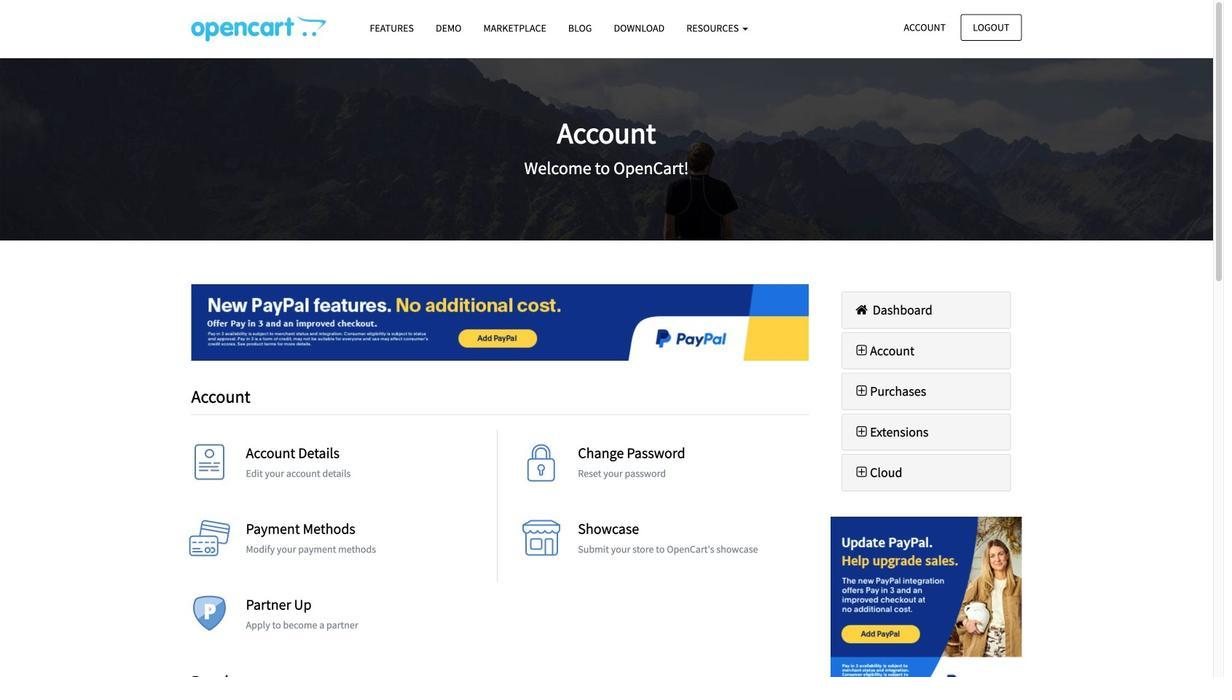 Task type: describe. For each thing, give the bounding box(es) containing it.
change password image
[[520, 444, 564, 488]]

apply to become a partner image
[[188, 596, 231, 640]]

account image
[[188, 444, 231, 488]]

0 vertical spatial paypal image
[[191, 284, 809, 361]]

opencart - your account image
[[191, 15, 326, 42]]

home image
[[854, 303, 871, 316]]

1 vertical spatial paypal image
[[831, 517, 1022, 677]]



Task type: locate. For each thing, give the bounding box(es) containing it.
plus square o image
[[854, 344, 871, 357], [854, 385, 871, 398], [854, 425, 871, 438]]

plus square o image
[[854, 466, 871, 479]]

payment methods image
[[188, 520, 231, 564]]

1 plus square o image from the top
[[854, 344, 871, 357]]

3 plus square o image from the top
[[854, 425, 871, 438]]

showcase image
[[520, 520, 564, 564]]

0 vertical spatial plus square o image
[[854, 344, 871, 357]]

1 vertical spatial plus square o image
[[854, 385, 871, 398]]

2 plus square o image from the top
[[854, 385, 871, 398]]

1 horizontal spatial paypal image
[[831, 517, 1022, 677]]

paypal image
[[191, 284, 809, 361], [831, 517, 1022, 677]]

2 vertical spatial plus square o image
[[854, 425, 871, 438]]

0 horizontal spatial paypal image
[[191, 284, 809, 361]]



Task type: vqa. For each thing, say whether or not it's contained in the screenshot.
and to the middle
no



